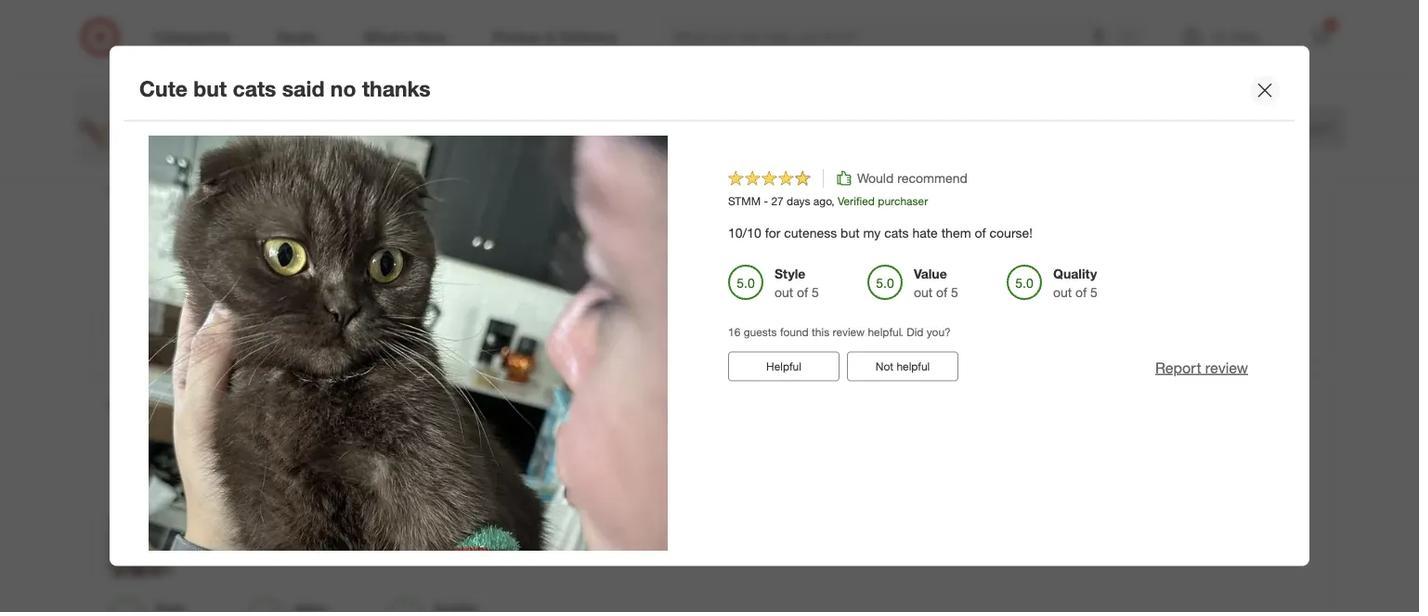 Task type: vqa. For each thing, say whether or not it's contained in the screenshot.
available related to Pickup
no



Task type: describe. For each thing, give the bounding box(es) containing it.
verified for cute but cats said no thanks
[[218, 449, 255, 463]]

sale save $ 0.90 ( 30 % off )
[[1099, 120, 1226, 134]]

0 horizontal spatial 27
[[152, 449, 164, 463]]

report for report review button associated with topmost not helpful button
[[1214, 22, 1260, 40]]

helpful button for 10/10
[[728, 352, 840, 381]]

%
[[1196, 120, 1207, 134]]

1 vertical spatial cute
[[109, 394, 148, 415]]

stmm inside cute but cats said no thanks dialog
[[728, 195, 761, 208]]

27 inside cute but cats said no thanks dialog
[[771, 195, 784, 208]]

0 horizontal spatial stmm
[[109, 449, 141, 463]]

- inside 'shop all wondershop gingerbread playhouse cat leggings - wondershop™'
[[431, 114, 437, 132]]

cart
[[1304, 118, 1333, 136]]

for inside cute but cats said no thanks dialog
[[765, 225, 781, 242]]

buy
[[404, 184, 425, 200]]

1
[[296, 142, 303, 159]]

save
[[1125, 120, 1147, 134]]

some
[[155, 184, 187, 200]]

sale
[[1099, 120, 1122, 134]]

report for report review button within cute but cats said no thanks dialog
[[1155, 359, 1201, 377]]

1 vertical spatial 10/10 for cuteness but my cats hate them of course!
[[109, 479, 413, 496]]

next
[[462, 184, 487, 200]]

1 vertical spatial cuteness
[[165, 479, 218, 496]]

purchaser for purrfect
[[267, 153, 317, 167]]

add
[[1253, 118, 1281, 136]]

cute but cats said no thanks dialog
[[110, 46, 1310, 612]]

image of gingerbread playhouse cat leggings - wondershop™ image
[[74, 89, 149, 163]]

0 vertical spatial not
[[256, 23, 274, 37]]

1 vertical spatial no
[[267, 394, 288, 415]]

at
[[406, 142, 419, 159]]

0 horizontal spatial my
[[244, 479, 261, 496]]

0 horizontal spatial them
[[322, 479, 352, 496]]

quality out of 5 for course!
[[1053, 266, 1098, 301]]

bought
[[109, 184, 151, 200]]

0 vertical spatial report review
[[1214, 22, 1307, 40]]

, for cute but cats said no thanks
[[212, 449, 215, 463]]

)
[[1223, 120, 1226, 134]]

off
[[1210, 120, 1223, 134]]

quality for course!
[[1053, 266, 1097, 282]]

quality for will
[[434, 225, 478, 241]]

purchaser for cute but cats said no thanks
[[258, 449, 309, 463]]

- inside cute but cats said no thanks dialog
[[764, 195, 768, 208]]

found for style out of 5
[[780, 326, 809, 340]]

recommend for purrfect
[[278, 129, 348, 145]]

What can we help you find? suggestions appear below search field
[[662, 17, 1125, 58]]

verified for purrfect
[[226, 153, 264, 167]]

helpful. for style out of 5
[[242, 284, 278, 298]]

0 vertical spatial style out of 5
[[294, 225, 339, 260]]

helpful for 10/10
[[897, 360, 930, 374]]

0 vertical spatial helpful button
[[109, 15, 220, 45]]

16 guests found this review helpful. did you?
[[728, 326, 951, 340]]

$
[[1151, 120, 1156, 134]]

not helpful button for bought
[[228, 310, 339, 340]]

only
[[375, 142, 403, 159]]

0 vertical spatial not helpful button
[[228, 15, 339, 45]]

this for 10/10
[[812, 326, 830, 340]]

them inside cute but cats said no thanks dialog
[[941, 225, 971, 242]]

said inside dialog
[[282, 76, 325, 102]]

0 horizontal spatial for
[[146, 479, 161, 496]]

30
[[1184, 120, 1196, 134]]

2 guests found this review helpful. did you?
[[109, 284, 325, 298]]

value inside cute but cats said no thanks dialog
[[914, 266, 947, 282]]

wondershop™
[[441, 114, 538, 132]]

1 vertical spatial cute but cats said no thanks
[[109, 394, 349, 415]]

report review button for 10/10 not helpful button
[[1155, 357, 1248, 379]]

helpful button for bought
[[109, 310, 220, 340]]

value out of 5 inside cute but cats said no thanks dialog
[[914, 266, 958, 301]]

0 horizontal spatial stmm - 27 days ago , verified purchaser
[[109, 449, 309, 463]]

not helpful for 10/10
[[876, 360, 930, 374]]

2 year from the left
[[328, 184, 353, 200]]

1 vertical spatial thanks
[[293, 394, 349, 415]]

0 vertical spatial helpful
[[277, 23, 310, 37]]

to
[[1285, 118, 1300, 136]]

16 for 16 guests found this review helpful. did you?
[[728, 326, 741, 340]]

vanessa
[[109, 153, 149, 167]]

last
[[190, 184, 211, 200]]

guests for value out of 5
[[118, 284, 151, 298]]

helpful for bought
[[277, 318, 310, 332]]

shop all wondershop gingerbread playhouse cat leggings - wondershop™
[[163, 91, 538, 132]]

cat
[[333, 114, 358, 132]]

2
[[109, 284, 115, 298]]

10/10 for cuteness but my cats hate them of course! inside cute but cats said no thanks dialog
[[728, 225, 1033, 242]]

0 horizontal spatial said
[[227, 394, 262, 415]]

not helpful for bought
[[256, 318, 310, 332]]

not for bought
[[256, 318, 274, 332]]

helpful for bought
[[147, 318, 182, 332]]

shop
[[163, 91, 199, 109]]

2 and from the left
[[356, 184, 378, 200]]

verified inside cute but cats said no thanks dialog
[[838, 195, 875, 208]]

add to cart button
[[1241, 107, 1345, 148]]

quality out of 5 for will
[[434, 225, 478, 260]]

0 vertical spatial not helpful
[[256, 23, 310, 37]]

stop
[[559, 184, 585, 200]]

cuteness inside cute but cats said no thanks dialog
[[784, 225, 837, 242]]

1 vertical spatial 10/10
[[109, 479, 142, 496]]

0.90
[[1156, 120, 1178, 134]]

16 for 16
[[251, 142, 265, 159]]

cute inside dialog
[[139, 76, 188, 102]]

all
[[203, 91, 217, 109]]

this for bought
[[186, 284, 204, 298]]

report review button for topmost not helpful button
[[1214, 21, 1307, 42]]

did for style out of 5
[[281, 284, 298, 298]]

0 vertical spatial value out of 5
[[155, 225, 200, 260]]



Task type: locate. For each thing, give the bounding box(es) containing it.
helpful down 2 guests found this review helpful. did you?
[[147, 318, 182, 332]]

out
[[155, 243, 174, 260], [294, 243, 313, 260], [434, 243, 453, 260], [775, 285, 793, 301], [914, 285, 933, 301], [1053, 285, 1072, 301]]

making
[[588, 184, 631, 200]]

, for purrfect
[[220, 153, 223, 167]]

not helpful button down 2 guests found this review helpful. did you?
[[228, 310, 339, 340]]

1 vertical spatial ago
[[813, 195, 831, 208]]

you? for value out of 5
[[927, 326, 951, 340]]

search
[[1112, 30, 1156, 48]]

style up '16 guests found this review helpful. did you?'
[[775, 266, 806, 282]]

1 horizontal spatial 10/10 for cuteness but my cats hate them of course!
[[728, 225, 1033, 242]]

1 horizontal spatial no
[[330, 76, 356, 102]]

thanks inside dialog
[[362, 76, 430, 102]]

report inside cute but cats said no thanks dialog
[[1155, 359, 1201, 377]]

recommend for cute but cats said no thanks
[[278, 424, 348, 441]]

2 vertical spatial not helpful
[[876, 360, 930, 374]]

not helpful down 2 guests found this review helpful. did you?
[[256, 318, 310, 332]]

1 vertical spatial stmm
[[109, 449, 141, 463]]

would
[[238, 129, 274, 145], [857, 170, 894, 187], [238, 424, 274, 441]]

0 horizontal spatial style
[[294, 225, 325, 241]]

quality out of 5 inside cute but cats said no thanks dialog
[[1053, 266, 1098, 301]]

0 horizontal spatial found
[[154, 284, 183, 298]]

10/10
[[728, 225, 761, 242], [109, 479, 142, 496]]

2 horizontal spatial ,
[[831, 195, 835, 208]]

2 horizontal spatial this
[[812, 326, 830, 340]]

0 vertical spatial hate
[[912, 225, 938, 242]]

not helpful down '16 guests found this review helpful. did you?'
[[876, 360, 930, 374]]

cats
[[233, 76, 276, 102], [884, 225, 909, 242], [186, 394, 222, 415], [265, 479, 289, 496]]

and
[[243, 184, 265, 200], [356, 184, 378, 200]]

would for cute but cats said no thanks
[[238, 424, 274, 441]]

0 vertical spatial no
[[330, 76, 356, 102]]

purchaser inside cute but cats said no thanks dialog
[[878, 195, 928, 208]]

not helpful
[[256, 23, 310, 37], [256, 318, 310, 332], [876, 360, 930, 374]]

not down '16 guests found this review helpful. did you?'
[[876, 360, 894, 374]]

not up wondershop
[[256, 23, 274, 37]]

1 horizontal spatial value out of 5
[[914, 266, 958, 301]]

no inside dialog
[[330, 76, 356, 102]]

9 link
[[1300, 17, 1341, 58]]

1 vertical spatial recommend
[[897, 170, 968, 187]]

2 vertical spatial would
[[238, 424, 274, 441]]

1 vertical spatial helpful.
[[868, 326, 904, 340]]

style out of 5 inside cute but cats said no thanks dialog
[[775, 266, 819, 301]]

0 vertical spatial 10/10 for cuteness but my cats hate them of course!
[[728, 225, 1033, 242]]

0 vertical spatial did
[[281, 284, 298, 298]]

, inside cute but cats said no thanks dialog
[[831, 195, 835, 208]]

found for value out of 5
[[154, 284, 183, 298]]

0 vertical spatial report
[[1214, 22, 1260, 40]]

only at
[[375, 142, 419, 159]]

1 horizontal spatial said
[[282, 76, 325, 102]]

0 horizontal spatial quality
[[434, 225, 478, 241]]

1 and from the left
[[243, 184, 265, 200]]

thanks
[[362, 76, 430, 102], [293, 394, 349, 415]]

1 horizontal spatial report
[[1214, 22, 1260, 40]]

helpful button up shop
[[109, 15, 220, 45]]

1 question
[[296, 142, 359, 159]]

stmm - 27 days ago , verified purchaser inside cute but cats said no thanks dialog
[[728, 195, 928, 208]]

wondershop
[[222, 91, 306, 109]]

1 horizontal spatial style out of 5
[[775, 266, 819, 301]]

no
[[330, 76, 356, 102], [267, 394, 288, 415]]

ago for purrfect
[[202, 153, 220, 167]]

1 horizontal spatial 10/10
[[728, 225, 761, 242]]

cute but cats said no thanks inside dialog
[[139, 76, 430, 102]]

0 vertical spatial helpful
[[147, 23, 182, 37]]

year.
[[491, 184, 518, 200]]

1 vertical spatial you?
[[927, 326, 951, 340]]

2 vertical spatial ago
[[194, 449, 212, 463]]

style out of 5
[[294, 225, 339, 260], [775, 266, 819, 301]]

helpful
[[147, 23, 182, 37], [147, 318, 182, 332], [766, 360, 801, 374]]

10/10 for cuteness but my cats hate them of course!
[[728, 225, 1033, 242], [109, 479, 413, 496]]

0 vertical spatial thanks
[[362, 76, 430, 102]]

guest review image 1 of 1, full size image
[[149, 136, 668, 612]]

helpful inside cute but cats said no thanks dialog
[[766, 360, 801, 374]]

1 horizontal spatial quality out of 5
[[1053, 266, 1098, 301]]

1 horizontal spatial course!
[[990, 225, 1033, 242]]

1 question link
[[288, 140, 359, 161]]

1 vertical spatial quality
[[1053, 266, 1097, 282]]

playhouse
[[256, 114, 329, 132]]

1 horizontal spatial this
[[304, 184, 324, 200]]

cuteness
[[784, 225, 837, 242], [165, 479, 218, 496]]

verified
[[226, 153, 264, 167], [838, 195, 875, 208], [218, 449, 255, 463]]

question
[[307, 142, 359, 159]]

bought some last year and again this year and will buy more next year. never stop making these!
[[109, 184, 670, 200]]

1 horizontal spatial helpful.
[[868, 326, 904, 340]]

you?
[[301, 284, 325, 298], [927, 326, 951, 340]]

0 horizontal spatial ,
[[212, 449, 215, 463]]

1 horizontal spatial them
[[941, 225, 971, 242]]

ago
[[202, 153, 220, 167], [813, 195, 831, 208], [194, 449, 212, 463]]

report review inside cute but cats said no thanks dialog
[[1155, 359, 1248, 377]]

recommend inside cute but cats said no thanks dialog
[[897, 170, 968, 187]]

you? inside cute but cats said no thanks dialog
[[927, 326, 951, 340]]

1 vertical spatial for
[[146, 479, 161, 496]]

this inside cute but cats said no thanks dialog
[[812, 326, 830, 340]]

guests
[[118, 284, 151, 298], [744, 326, 777, 340]]

helpful. for value out of 5
[[868, 326, 904, 340]]

0 horizontal spatial course!
[[370, 479, 413, 496]]

not helpful button for 10/10
[[847, 352, 958, 381]]

for
[[765, 225, 781, 242], [146, 479, 161, 496]]

1 horizontal spatial found
[[780, 326, 809, 340]]

not helpful button
[[228, 15, 339, 45], [228, 310, 339, 340], [847, 352, 958, 381]]

24
[[160, 153, 172, 167]]

quality
[[434, 225, 478, 241], [1053, 266, 1097, 282]]

hate inside cute but cats said no thanks dialog
[[912, 225, 938, 242]]

2 vertical spatial would recommend
[[238, 424, 348, 441]]

9
[[1328, 19, 1333, 31]]

27
[[771, 195, 784, 208], [152, 449, 164, 463]]

year
[[215, 184, 239, 200], [328, 184, 353, 200]]

1 vertical spatial course!
[[370, 479, 413, 496]]

year down question
[[328, 184, 353, 200]]

1 vertical spatial not
[[256, 318, 274, 332]]

16 link
[[163, 140, 284, 163]]

0 vertical spatial found
[[154, 284, 183, 298]]

1 vertical spatial quality out of 5
[[1053, 266, 1098, 301]]

not
[[256, 23, 274, 37], [256, 318, 274, 332], [876, 360, 894, 374]]

1 horizontal spatial 27
[[771, 195, 784, 208]]

course! inside cute but cats said no thanks dialog
[[990, 225, 1033, 242]]

0 horizontal spatial thanks
[[293, 394, 349, 415]]

value
[[155, 225, 188, 241], [914, 266, 947, 282]]

helpful. inside cute but cats said no thanks dialog
[[868, 326, 904, 340]]

year right last
[[215, 184, 239, 200]]

16 inside cute but cats said no thanks dialog
[[728, 326, 741, 340]]

0 vertical spatial ago
[[202, 153, 220, 167]]

you? for style out of 5
[[301, 284, 325, 298]]

search button
[[1112, 17, 1156, 61]]

did inside cute but cats said no thanks dialog
[[907, 326, 924, 340]]

days
[[175, 153, 199, 167], [787, 195, 810, 208], [167, 449, 191, 463]]

1 vertical spatial helpful
[[147, 318, 182, 332]]

0 horizontal spatial helpful.
[[242, 284, 278, 298]]

recommend
[[278, 129, 348, 145], [897, 170, 968, 187], [278, 424, 348, 441]]

not down 2 guests found this review helpful. did you?
[[256, 318, 274, 332]]

1 year from the left
[[215, 184, 239, 200]]

days inside cute but cats said no thanks dialog
[[787, 195, 810, 208]]

,
[[220, 153, 223, 167], [831, 195, 835, 208], [212, 449, 215, 463]]

guest review image 1 of 1, zoom in image
[[109, 512, 174, 577]]

never
[[521, 184, 555, 200]]

1 horizontal spatial year
[[328, 184, 353, 200]]

0 horizontal spatial 10/10
[[109, 479, 142, 496]]

1 horizontal spatial did
[[907, 326, 924, 340]]

(
[[1181, 120, 1184, 134]]

not helpful up wondershop
[[256, 23, 310, 37]]

value out of 5
[[155, 225, 200, 260], [914, 266, 958, 301]]

0 horizontal spatial quality out of 5
[[434, 225, 478, 260]]

1 vertical spatial guests
[[744, 326, 777, 340]]

gingerbread
[[163, 114, 252, 132]]

again
[[268, 184, 300, 200]]

helpful down '16 guests found this review helpful. did you?'
[[766, 360, 801, 374]]

helpful down '16 guests found this review helpful. did you?'
[[897, 360, 930, 374]]

and left will
[[356, 184, 378, 200]]

0 vertical spatial would
[[238, 129, 274, 145]]

found
[[154, 284, 183, 298], [780, 326, 809, 340]]

helpful button
[[109, 15, 220, 45], [109, 310, 220, 340], [728, 352, 840, 381]]

0 horizontal spatial and
[[243, 184, 265, 200]]

not for 10/10
[[876, 360, 894, 374]]

not helpful button up wondershop
[[228, 15, 339, 45]]

1 horizontal spatial stmm - 27 days ago , verified purchaser
[[728, 195, 928, 208]]

said
[[282, 76, 325, 102], [227, 394, 262, 415]]

did
[[281, 284, 298, 298], [907, 326, 924, 340]]

style inside cute but cats said no thanks dialog
[[775, 266, 806, 282]]

course!
[[990, 225, 1033, 242], [370, 479, 413, 496]]

2 vertical spatial helpful button
[[728, 352, 840, 381]]

vanessa - 24 days ago , verified purchaser
[[109, 153, 317, 167]]

did for value out of 5
[[907, 326, 924, 340]]

0 horizontal spatial guests
[[118, 284, 151, 298]]

helpful inside cute but cats said no thanks dialog
[[897, 360, 930, 374]]

review
[[1264, 22, 1307, 40], [207, 284, 239, 298], [833, 326, 865, 340], [1205, 359, 1248, 377]]

1 horizontal spatial guests
[[744, 326, 777, 340]]

1 vertical spatial purchaser
[[878, 195, 928, 208]]

them
[[941, 225, 971, 242], [322, 479, 352, 496]]

report
[[1214, 22, 1260, 40], [1155, 359, 1201, 377]]

helpful for 10/10
[[766, 360, 801, 374]]

1 vertical spatial would recommend
[[857, 170, 968, 187]]

0 vertical spatial recommend
[[278, 129, 348, 145]]

0 vertical spatial style
[[294, 225, 325, 241]]

helpful up wondershop
[[277, 23, 310, 37]]

would recommend
[[238, 129, 348, 145], [857, 170, 968, 187], [238, 424, 348, 441]]

1 horizontal spatial quality
[[1053, 266, 1097, 282]]

will
[[382, 184, 400, 200]]

0 vertical spatial my
[[863, 225, 881, 242]]

-
[[431, 114, 437, 132], [152, 153, 157, 167], [764, 195, 768, 208], [144, 449, 149, 463]]

style out of 5 up '16 guests found this review helpful. did you?'
[[775, 266, 819, 301]]

0 vertical spatial quality
[[434, 225, 478, 241]]

helpful down 2 guests found this review helpful. did you?
[[277, 318, 310, 332]]

0 vertical spatial purchaser
[[267, 153, 317, 167]]

my inside cute but cats said no thanks dialog
[[863, 225, 881, 242]]

ago inside cute but cats said no thanks dialog
[[813, 195, 831, 208]]

add to cart
[[1253, 118, 1333, 136]]

quality out of 5
[[434, 225, 478, 260], [1053, 266, 1098, 301]]

0 horizontal spatial cuteness
[[165, 479, 218, 496]]

0 vertical spatial cuteness
[[784, 225, 837, 242]]

would recommend for cute but cats said no thanks
[[238, 424, 348, 441]]

1 vertical spatial style
[[775, 266, 806, 282]]

0 horizontal spatial did
[[281, 284, 298, 298]]

helpful button down '16 guests found this review helpful. did you?'
[[728, 352, 840, 381]]

1 horizontal spatial style
[[775, 266, 806, 282]]

not helpful inside cute but cats said no thanks dialog
[[876, 360, 930, 374]]

would recommend for purrfect
[[238, 129, 348, 145]]

1 horizontal spatial value
[[914, 266, 947, 282]]

cute
[[139, 76, 188, 102], [109, 394, 148, 415]]

guests for style out of 5
[[744, 326, 777, 340]]

hate
[[912, 225, 938, 242], [293, 479, 318, 496]]

1 vertical spatial 16
[[728, 326, 741, 340]]

cute but cats said no thanks
[[139, 76, 430, 102], [109, 394, 349, 415]]

0 horizontal spatial no
[[267, 394, 288, 415]]

helpful up shop
[[147, 23, 182, 37]]

found inside cute but cats said no thanks dialog
[[780, 326, 809, 340]]

1 vertical spatial 27
[[152, 449, 164, 463]]

not inside cute but cats said no thanks dialog
[[876, 360, 894, 374]]

more
[[429, 184, 459, 200]]

1 horizontal spatial thanks
[[362, 76, 430, 102]]

2 vertical spatial not helpful button
[[847, 352, 958, 381]]

these!
[[634, 184, 670, 200]]

quality inside cute but cats said no thanks dialog
[[1053, 266, 1097, 282]]

my
[[863, 225, 881, 242], [244, 479, 261, 496]]

1 vertical spatial helpful
[[277, 318, 310, 332]]

1 vertical spatial report review
[[1155, 359, 1248, 377]]

ago for cute but cats said no thanks
[[194, 449, 212, 463]]

1 vertical spatial this
[[186, 284, 204, 298]]

1 vertical spatial report
[[1155, 359, 1201, 377]]

not helpful button down '16 guests found this review helpful. did you?'
[[847, 352, 958, 381]]

and left the again
[[243, 184, 265, 200]]

2 vertical spatial recommend
[[278, 424, 348, 441]]

days for purrfect
[[175, 153, 199, 167]]

report review button inside cute but cats said no thanks dialog
[[1155, 357, 1248, 379]]

1 vertical spatial stmm - 27 days ago , verified purchaser
[[109, 449, 309, 463]]

helpful button inside cute but cats said no thanks dialog
[[728, 352, 840, 381]]

5
[[192, 243, 200, 260], [332, 243, 339, 260], [471, 243, 478, 260], [812, 285, 819, 301], [951, 285, 958, 301], [1090, 285, 1098, 301]]

purrfect
[[109, 99, 178, 120]]

0 horizontal spatial report
[[1155, 359, 1201, 377]]

but
[[193, 76, 227, 102], [841, 225, 860, 242], [153, 394, 181, 415], [221, 479, 240, 496]]

leggings
[[362, 114, 427, 132]]

1 vertical spatial hate
[[293, 479, 318, 496]]

0 horizontal spatial you?
[[301, 284, 325, 298]]

1 vertical spatial value
[[914, 266, 947, 282]]

1 horizontal spatial cuteness
[[784, 225, 837, 242]]

report review button
[[1214, 21, 1307, 42], [1155, 357, 1248, 379]]

0 horizontal spatial value
[[155, 225, 188, 241]]

helpful button down 2 guests found this review helpful. did you?
[[109, 310, 220, 340]]

style down the again
[[294, 225, 325, 241]]

days for cute but cats said no thanks
[[167, 449, 191, 463]]

would inside cute but cats said no thanks dialog
[[857, 170, 894, 187]]

would for purrfect
[[238, 129, 274, 145]]

would recommend inside cute but cats said no thanks dialog
[[857, 170, 968, 187]]

2 vertical spatial purchaser
[[258, 449, 309, 463]]

guests inside cute but cats said no thanks dialog
[[744, 326, 777, 340]]

0 vertical spatial stmm
[[728, 195, 761, 208]]

style out of 5 down the again
[[294, 225, 339, 260]]

of
[[975, 225, 986, 242], [178, 243, 189, 260], [317, 243, 328, 260], [456, 243, 467, 260], [797, 285, 808, 301], [936, 285, 948, 301], [1076, 285, 1087, 301], [355, 479, 367, 496]]

style
[[294, 225, 325, 241], [775, 266, 806, 282]]

report review
[[1214, 22, 1307, 40], [1155, 359, 1248, 377]]

2 vertical spatial verified
[[218, 449, 255, 463]]

10/10 inside cute but cats said no thanks dialog
[[728, 225, 761, 242]]

1 vertical spatial them
[[322, 479, 352, 496]]



